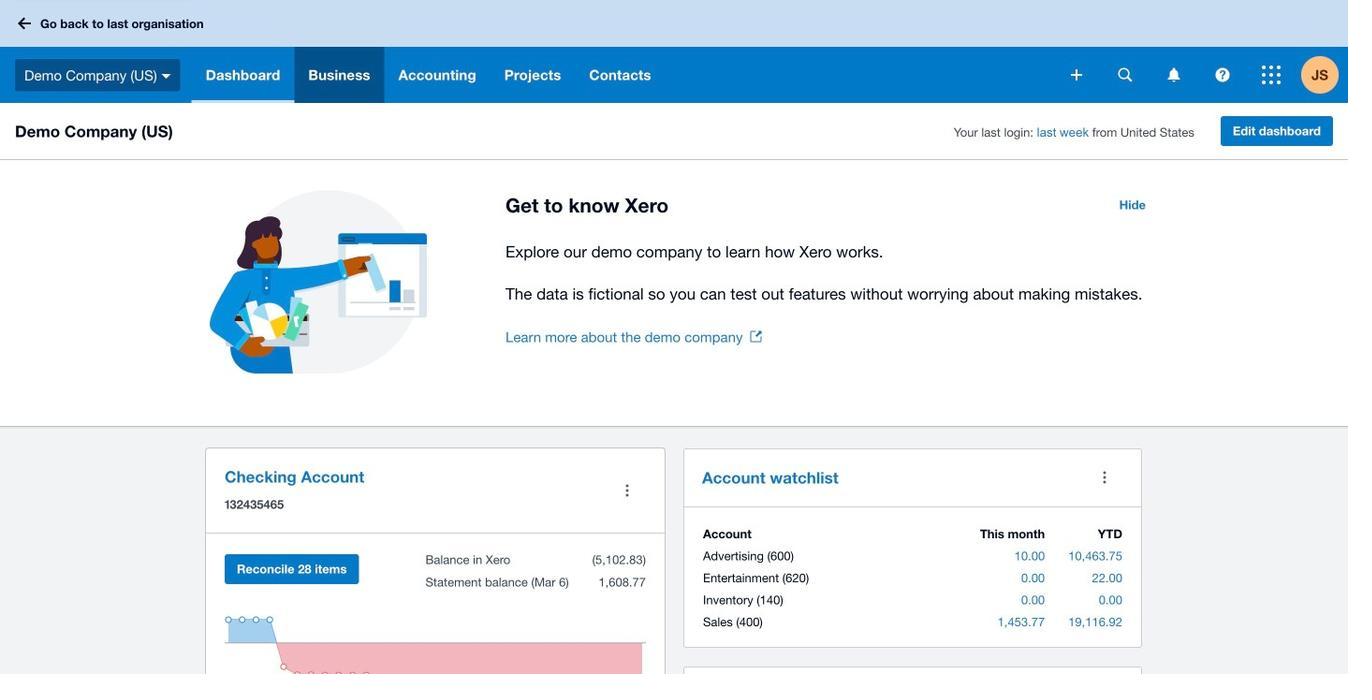 Task type: describe. For each thing, give the bounding box(es) containing it.
manage menu toggle image
[[609, 472, 646, 510]]



Task type: vqa. For each thing, say whether or not it's contained in the screenshot.
SIMPLIFY YOUR E-COMMERCE PROCESS BY TAKING CONTROL OF YOUR INVENTORY.
no



Task type: locate. For each thing, give the bounding box(es) containing it.
svg image
[[1072, 69, 1083, 81]]

svg image
[[18, 17, 31, 30], [1263, 66, 1281, 84], [1119, 68, 1133, 82], [1169, 68, 1181, 82], [1216, 68, 1230, 82], [162, 74, 171, 78]]

intro banner body element
[[506, 239, 1158, 307]]

banner
[[0, 0, 1349, 103]]



